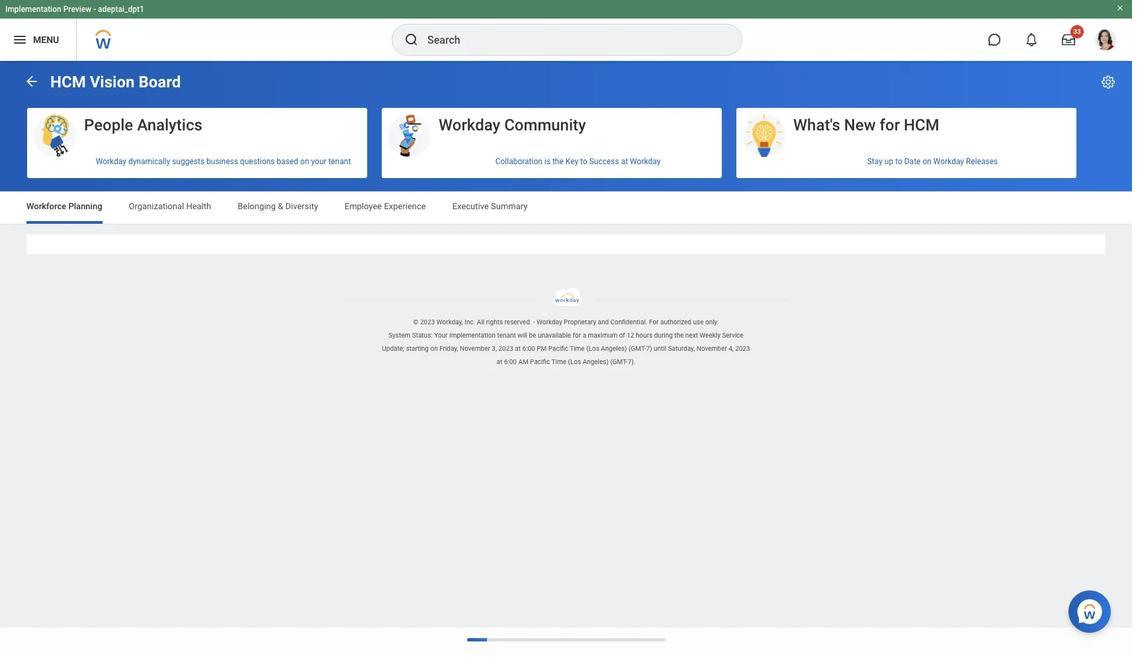 Task type: vqa. For each thing, say whether or not it's contained in the screenshot.
Maximum
yes



Task type: locate. For each thing, give the bounding box(es) containing it.
workday up collaboration
[[439, 116, 501, 134]]

- up be at left bottom
[[534, 318, 535, 326]]

6:00 left am
[[504, 358, 517, 365]]

the right is
[[553, 157, 564, 166]]

tenant inside © 2023 workday, inc. all rights reserved. - workday proprietary and confidential. for authorized use only. system status: your implementation tenant will be unavailable for a maximum of 12 hours during the next weekly service update; starting on friday, november 3, 2023 at 6:00 pm pacific time (los angeles) (gmt-7) until saturday, november 4, 2023 at 6:00 am pacific time (los angeles) (gmt-7).
[[497, 332, 516, 339]]

implementation up "menu" dropdown button
[[5, 5, 61, 14]]

2 november from the left
[[697, 345, 727, 352]]

tenant
[[329, 157, 351, 166], [497, 332, 516, 339]]

1 vertical spatial -
[[534, 318, 535, 326]]

workday inside © 2023 workday, inc. all rights reserved. - workday proprietary and confidential. for authorized use only. system status: your implementation tenant will be unavailable for a maximum of 12 hours during the next weekly service update; starting on friday, november 3, 2023 at 6:00 pm pacific time (los angeles) (gmt-7) until saturday, november 4, 2023 at 6:00 am pacific time (los angeles) (gmt-7).
[[537, 318, 562, 326]]

1 horizontal spatial for
[[880, 116, 900, 134]]

for inside © 2023 workday, inc. all rights reserved. - workday proprietary and confidential. for authorized use only. system status: your implementation tenant will be unavailable for a maximum of 12 hours during the next weekly service update; starting on friday, november 3, 2023 at 6:00 pm pacific time (los angeles) (gmt-7) until saturday, november 4, 2023 at 6:00 am pacific time (los angeles) (gmt-7).
[[573, 332, 581, 339]]

for right new at right top
[[880, 116, 900, 134]]

2023 right ©
[[420, 318, 435, 326]]

at inside collaboration is the key to success at workday link
[[621, 157, 628, 166]]

implementation down inc.
[[449, 332, 496, 339]]

angeles) down of
[[601, 345, 627, 352]]

pm
[[537, 345, 547, 352]]

on inside "link"
[[300, 157, 309, 166]]

reserved.
[[505, 318, 532, 326]]

1 vertical spatial implementation
[[449, 332, 496, 339]]

pacific down pm at the bottom of the page
[[530, 358, 550, 365]]

0 vertical spatial time
[[570, 345, 585, 352]]

main content containing hcm vision board
[[0, 61, 1133, 266]]

workday up unavailable
[[537, 318, 562, 326]]

people analytics button
[[27, 108, 367, 158]]

workday left releases
[[934, 157, 965, 166]]

1 vertical spatial for
[[573, 332, 581, 339]]

1 horizontal spatial to
[[896, 157, 903, 166]]

workday inside "link"
[[96, 157, 126, 166]]

workday right success on the right
[[630, 157, 661, 166]]

workforce planning
[[26, 201, 102, 211]]

0 horizontal spatial (los
[[568, 358, 581, 365]]

tenant right your
[[329, 157, 351, 166]]

workday community
[[439, 116, 586, 134]]

2 vertical spatial at
[[497, 358, 503, 365]]

hcm up date on the right
[[904, 116, 940, 134]]

0 vertical spatial -
[[93, 5, 96, 14]]

0 horizontal spatial implementation
[[5, 5, 61, 14]]

1 horizontal spatial on
[[431, 345, 438, 352]]

©
[[413, 318, 419, 326]]

on inside © 2023 workday, inc. all rights reserved. - workday proprietary and confidential. for authorized use only. system status: your implementation tenant will be unavailable for a maximum of 12 hours during the next weekly service update; starting on friday, november 3, 2023 at 6:00 pm pacific time (los angeles) (gmt-7) until saturday, november 4, 2023 at 6:00 am pacific time (los angeles) (gmt-7).
[[431, 345, 438, 352]]

rights
[[486, 318, 503, 326]]

status:
[[412, 332, 433, 339]]

hours
[[636, 332, 653, 339]]

1 vertical spatial at
[[515, 345, 521, 352]]

2023 right the 3,
[[499, 345, 514, 352]]

0 vertical spatial for
[[880, 116, 900, 134]]

1 horizontal spatial implementation
[[449, 332, 496, 339]]

workday
[[439, 116, 501, 134], [96, 157, 126, 166], [630, 157, 661, 166], [934, 157, 965, 166], [537, 318, 562, 326]]

business
[[207, 157, 238, 166]]

menu
[[33, 34, 59, 45]]

0 horizontal spatial for
[[573, 332, 581, 339]]

time down a
[[570, 345, 585, 352]]

tenant left will
[[497, 332, 516, 339]]

questions
[[240, 157, 275, 166]]

at right success on the right
[[621, 157, 628, 166]]

0 vertical spatial the
[[553, 157, 564, 166]]

-
[[93, 5, 96, 14], [534, 318, 535, 326]]

&
[[278, 201, 283, 211]]

workday,
[[437, 318, 463, 326]]

0 vertical spatial at
[[621, 157, 628, 166]]

0 horizontal spatial 2023
[[420, 318, 435, 326]]

authorized
[[661, 318, 692, 326]]

notifications large image
[[1025, 33, 1039, 46]]

diversity
[[286, 201, 318, 211]]

2 horizontal spatial at
[[621, 157, 628, 166]]

angeles)
[[601, 345, 627, 352], [583, 358, 609, 365]]

for
[[880, 116, 900, 134], [573, 332, 581, 339]]

0 horizontal spatial 6:00
[[504, 358, 517, 365]]

belonging
[[238, 201, 276, 211]]

pacific
[[549, 345, 569, 352], [530, 358, 550, 365]]

tab list
[[13, 192, 1119, 224]]

belonging & diversity
[[238, 201, 318, 211]]

2 horizontal spatial 2023
[[736, 345, 750, 352]]

angeles) down maximum
[[583, 358, 609, 365]]

time down unavailable
[[552, 358, 567, 365]]

(gmt- down of
[[611, 358, 628, 365]]

stay up to date on workday releases
[[868, 157, 999, 166]]

on
[[300, 157, 309, 166], [923, 157, 932, 166], [431, 345, 438, 352]]

hcm right the previous page icon
[[50, 73, 86, 91]]

1 horizontal spatial time
[[570, 345, 585, 352]]

0 horizontal spatial november
[[460, 345, 490, 352]]

0 vertical spatial hcm
[[50, 73, 86, 91]]

workforce
[[26, 201, 66, 211]]

the inside © 2023 workday, inc. all rights reserved. - workday proprietary and confidential. for authorized use only. system status: your implementation tenant will be unavailable for a maximum of 12 hours during the next weekly service update; starting on friday, november 3, 2023 at 6:00 pm pacific time (los angeles) (gmt-7) until saturday, november 4, 2023 at 6:00 am pacific time (los angeles) (gmt-7).
[[675, 332, 684, 339]]

- right preview
[[93, 5, 96, 14]]

1 vertical spatial hcm
[[904, 116, 940, 134]]

0 horizontal spatial (gmt-
[[611, 358, 628, 365]]

on left friday,
[[431, 345, 438, 352]]

1 horizontal spatial tenant
[[497, 332, 516, 339]]

1 vertical spatial (gmt-
[[611, 358, 628, 365]]

2 to from the left
[[896, 157, 903, 166]]

footer
[[0, 287, 1133, 369]]

on right date on the right
[[923, 157, 932, 166]]

1 horizontal spatial -
[[534, 318, 535, 326]]

planning
[[68, 201, 102, 211]]

1 horizontal spatial 6:00
[[523, 345, 535, 352]]

1 vertical spatial tenant
[[497, 332, 516, 339]]

to right key
[[581, 157, 588, 166]]

0 vertical spatial angeles)
[[601, 345, 627, 352]]

1 vertical spatial the
[[675, 332, 684, 339]]

workday down people
[[96, 157, 126, 166]]

33 button
[[1055, 25, 1084, 54]]

what's new for hcm button
[[737, 108, 1077, 158]]

33
[[1074, 28, 1082, 35]]

0 horizontal spatial time
[[552, 358, 567, 365]]

the left "next"
[[675, 332, 684, 339]]

menu banner
[[0, 0, 1133, 61]]

hcm inside button
[[904, 116, 940, 134]]

1 horizontal spatial (los
[[587, 345, 600, 352]]

Search Workday  search field
[[428, 25, 715, 54]]

tenant inside workday dynamically suggests business questions based on your tenant "link"
[[329, 157, 351, 166]]

at down will
[[515, 345, 521, 352]]

organizational
[[129, 201, 184, 211]]

am
[[519, 358, 529, 365]]

executive summary
[[453, 201, 528, 211]]

0 horizontal spatial the
[[553, 157, 564, 166]]

2023 right 4,
[[736, 345, 750, 352]]

1 vertical spatial pacific
[[530, 358, 550, 365]]

to
[[581, 157, 588, 166], [896, 157, 903, 166]]

implementation
[[5, 5, 61, 14], [449, 332, 496, 339]]

november left the 3,
[[460, 345, 490, 352]]

releases
[[967, 157, 999, 166]]

main content
[[0, 61, 1133, 266]]

0 vertical spatial tenant
[[329, 157, 351, 166]]

(los
[[587, 345, 600, 352], [568, 358, 581, 365]]

menu button
[[0, 19, 76, 61]]

search image
[[404, 32, 420, 48]]

2023
[[420, 318, 435, 326], [499, 345, 514, 352], [736, 345, 750, 352]]

configure this page image
[[1101, 74, 1117, 90]]

(gmt- up 7).
[[629, 345, 646, 352]]

weekly
[[700, 332, 721, 339]]

workday dynamically suggests business questions based on your tenant link
[[27, 151, 367, 171]]

at
[[621, 157, 628, 166], [515, 345, 521, 352], [497, 358, 503, 365]]

hcm
[[50, 73, 86, 91], [904, 116, 940, 134]]

to inside 'link'
[[896, 157, 903, 166]]

0 vertical spatial implementation
[[5, 5, 61, 14]]

vision
[[90, 73, 135, 91]]

to right up
[[896, 157, 903, 166]]

is
[[545, 157, 551, 166]]

0 vertical spatial (gmt-
[[629, 345, 646, 352]]

0 vertical spatial 6:00
[[523, 345, 535, 352]]

0 horizontal spatial -
[[93, 5, 96, 14]]

1 vertical spatial 6:00
[[504, 358, 517, 365]]

7)
[[646, 345, 652, 352]]

6:00 left pm at the bottom of the page
[[523, 345, 535, 352]]

november down weekly
[[697, 345, 727, 352]]

the
[[553, 157, 564, 166], [675, 332, 684, 339]]

summary
[[491, 201, 528, 211]]

analytics
[[137, 116, 202, 134]]

2 horizontal spatial on
[[923, 157, 932, 166]]

what's new for hcm
[[794, 116, 940, 134]]

on left your
[[300, 157, 309, 166]]

inc.
[[465, 318, 476, 326]]

1 horizontal spatial hcm
[[904, 116, 940, 134]]

november
[[460, 345, 490, 352], [697, 345, 727, 352]]

date
[[905, 157, 921, 166]]

workday dynamically suggests business questions based on your tenant
[[96, 157, 351, 166]]

1 horizontal spatial the
[[675, 332, 684, 339]]

0 horizontal spatial on
[[300, 157, 309, 166]]

people
[[84, 116, 133, 134]]

for inside button
[[880, 116, 900, 134]]

0 vertical spatial (los
[[587, 345, 600, 352]]

for left a
[[573, 332, 581, 339]]

pacific down unavailable
[[549, 345, 569, 352]]

0 horizontal spatial to
[[581, 157, 588, 166]]

1 horizontal spatial november
[[697, 345, 727, 352]]

at down the 3,
[[497, 358, 503, 365]]

will
[[518, 332, 528, 339]]

(los down maximum
[[587, 345, 600, 352]]

0 horizontal spatial tenant
[[329, 157, 351, 166]]

(los down unavailable
[[568, 358, 581, 365]]

0 horizontal spatial at
[[497, 358, 503, 365]]



Task type: describe. For each thing, give the bounding box(es) containing it.
1 vertical spatial angeles)
[[583, 358, 609, 365]]

based
[[277, 157, 298, 166]]

implementation inside © 2023 workday, inc. all rights reserved. - workday proprietary and confidential. for authorized use only. system status: your implementation tenant will be unavailable for a maximum of 12 hours during the next weekly service update; starting on friday, november 3, 2023 at 6:00 pm pacific time (los angeles) (gmt-7) until saturday, november 4, 2023 at 6:00 am pacific time (los angeles) (gmt-7).
[[449, 332, 496, 339]]

workday inside 'link'
[[934, 157, 965, 166]]

workday community button
[[382, 108, 722, 158]]

and
[[598, 318, 609, 326]]

1 horizontal spatial 2023
[[499, 345, 514, 352]]

up
[[885, 157, 894, 166]]

of
[[619, 332, 625, 339]]

service
[[723, 332, 744, 339]]

- inside the menu banner
[[93, 5, 96, 14]]

footer containing © 2023 workday, inc. all rights reserved. - workday proprietary and confidential. for authorized use only. system status: your implementation tenant will be unavailable for a maximum of 12 hours during the next weekly service update; starting on friday, november 3, 2023 at 6:00 pm pacific time (los angeles) (gmt-7) until saturday, november 4, 2023 at 6:00 am pacific time (los angeles) (gmt-7).
[[0, 287, 1133, 369]]

0 horizontal spatial hcm
[[50, 73, 86, 91]]

hcm vision board
[[50, 73, 181, 91]]

a
[[583, 332, 587, 339]]

health
[[186, 201, 211, 211]]

collaboration
[[496, 157, 543, 166]]

7).
[[628, 358, 636, 365]]

1 horizontal spatial (gmt-
[[629, 345, 646, 352]]

community
[[505, 116, 586, 134]]

experience
[[384, 201, 426, 211]]

adeptai_dpt1
[[98, 5, 144, 14]]

3,
[[492, 345, 497, 352]]

success
[[590, 157, 619, 166]]

maximum
[[588, 332, 618, 339]]

justify image
[[12, 32, 28, 48]]

only.
[[706, 318, 719, 326]]

1 to from the left
[[581, 157, 588, 166]]

12
[[627, 332, 635, 339]]

4,
[[729, 345, 734, 352]]

collaboration is the key to success at workday link
[[382, 151, 722, 171]]

employee
[[345, 201, 382, 211]]

implementation preview -   adeptai_dpt1
[[5, 5, 144, 14]]

inbox large image
[[1063, 33, 1076, 46]]

workday inside 'button'
[[439, 116, 501, 134]]

1 vertical spatial (los
[[568, 358, 581, 365]]

saturday,
[[668, 345, 695, 352]]

board
[[139, 73, 181, 91]]

© 2023 workday, inc. all rights reserved. - workday proprietary and confidential. for authorized use only. system status: your implementation tenant will be unavailable for a maximum of 12 hours during the next weekly service update; starting on friday, november 3, 2023 at 6:00 pm pacific time (los angeles) (gmt-7) until saturday, november 4, 2023 at 6:00 am pacific time (los angeles) (gmt-7).
[[382, 318, 750, 365]]

use
[[693, 318, 704, 326]]

what's
[[794, 116, 841, 134]]

be
[[529, 332, 537, 339]]

new
[[845, 116, 876, 134]]

all
[[477, 318, 485, 326]]

people analytics
[[84, 116, 202, 134]]

confidential.
[[611, 318, 648, 326]]

1 horizontal spatial at
[[515, 345, 521, 352]]

proprietary
[[564, 318, 596, 326]]

for
[[649, 318, 659, 326]]

stay
[[868, 157, 883, 166]]

executive
[[453, 201, 489, 211]]

tab list containing workforce planning
[[13, 192, 1119, 224]]

profile logan mcneil image
[[1096, 29, 1117, 53]]

organizational health
[[129, 201, 211, 211]]

suggests
[[172, 157, 205, 166]]

preview
[[63, 5, 91, 14]]

stay up to date on workday releases link
[[737, 151, 1077, 171]]

employee experience
[[345, 201, 426, 211]]

on inside 'link'
[[923, 157, 932, 166]]

implementation inside the menu banner
[[5, 5, 61, 14]]

dynamically
[[128, 157, 170, 166]]

unavailable
[[538, 332, 571, 339]]

0 vertical spatial pacific
[[549, 345, 569, 352]]

starting
[[406, 345, 429, 352]]

1 vertical spatial time
[[552, 358, 567, 365]]

- inside © 2023 workday, inc. all rights reserved. - workday proprietary and confidential. for authorized use only. system status: your implementation tenant will be unavailable for a maximum of 12 hours during the next weekly service update; starting on friday, november 3, 2023 at 6:00 pm pacific time (los angeles) (gmt-7) until saturday, november 4, 2023 at 6:00 am pacific time (los angeles) (gmt-7).
[[534, 318, 535, 326]]

your
[[434, 332, 448, 339]]

next
[[686, 332, 698, 339]]

1 november from the left
[[460, 345, 490, 352]]

collaboration is the key to success at workday
[[496, 157, 661, 166]]

system
[[389, 332, 411, 339]]

until
[[654, 345, 667, 352]]

during
[[655, 332, 673, 339]]

close environment banner image
[[1117, 4, 1125, 12]]

update;
[[382, 345, 405, 352]]

key
[[566, 157, 579, 166]]

previous page image
[[24, 73, 40, 89]]

your
[[311, 157, 327, 166]]

friday,
[[440, 345, 458, 352]]



